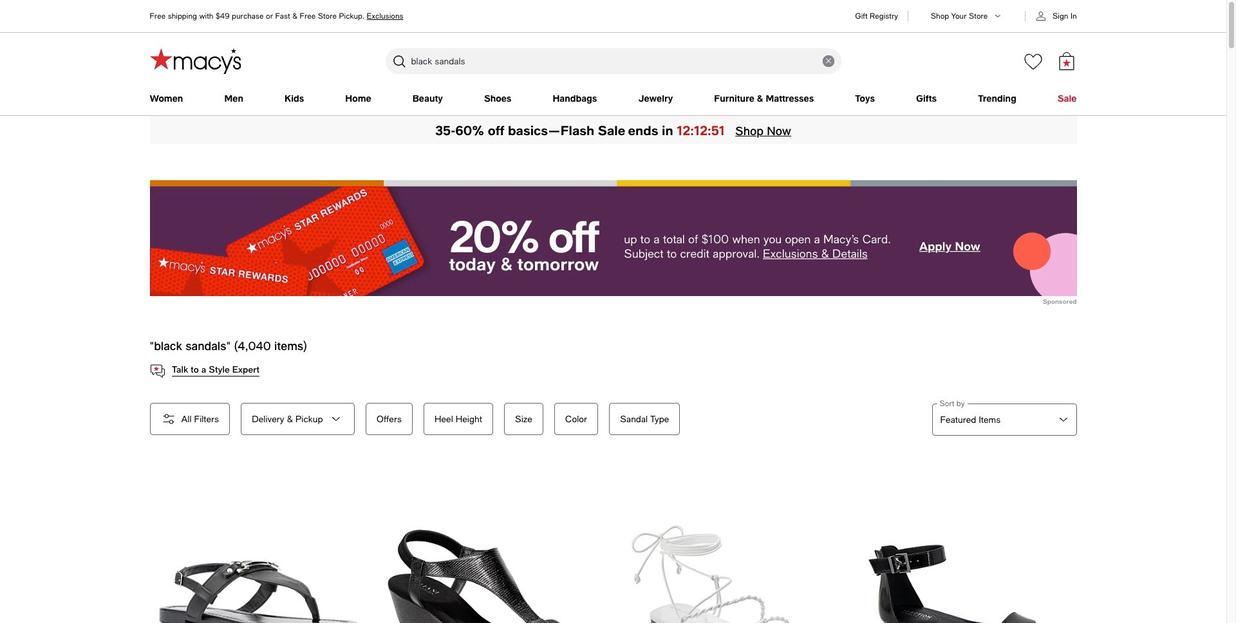 Task type: vqa. For each thing, say whether or not it's contained in the screenshot.
Search "text box"
yes



Task type: describe. For each thing, give the bounding box(es) containing it.
shopping bag has 0 items image
[[1058, 52, 1076, 70]]

Search text field
[[385, 48, 841, 74]]

advertisement element
[[150, 180, 1077, 296]]



Task type: locate. For each thing, give the bounding box(es) containing it.
search large image
[[391, 53, 407, 69]]

status
[[150, 339, 307, 353]]

click to clear this textbox image
[[823, 55, 834, 67]]



